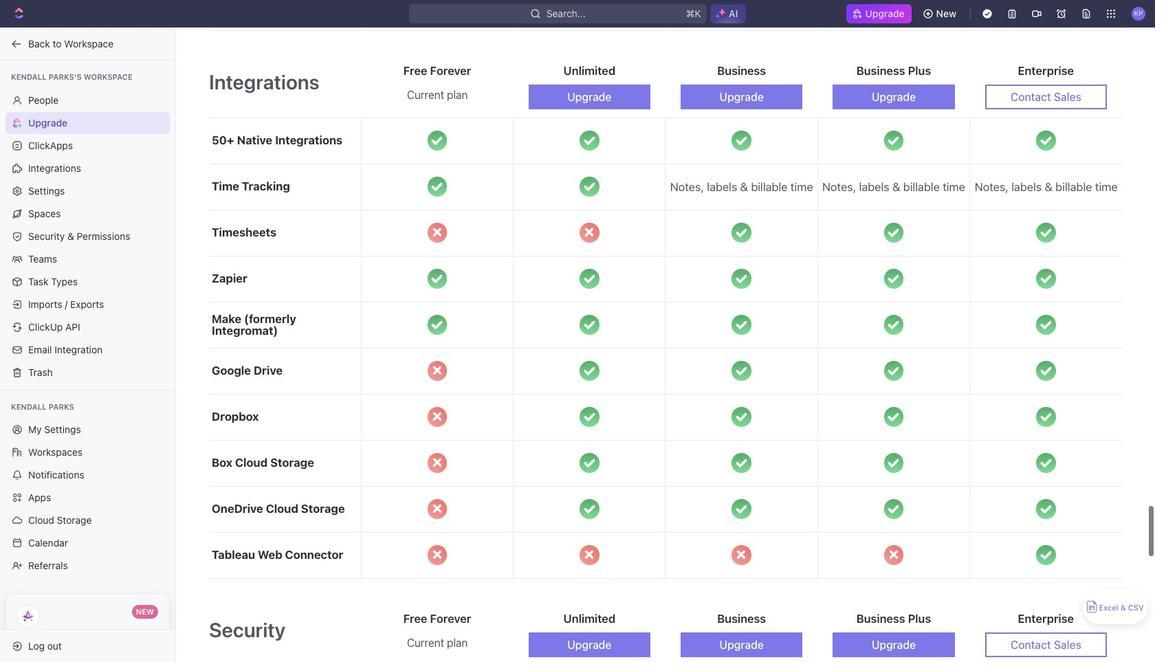 Task type: vqa. For each thing, say whether or not it's contained in the screenshot.
Referrals link at left
yes



Task type: locate. For each thing, give the bounding box(es) containing it.
integrations link
[[6, 157, 170, 179]]

timesheets
[[212, 226, 277, 239]]

1 vertical spatial plan
[[447, 637, 468, 649]]

2 contact sales from the top
[[1011, 639, 1082, 651]]

0 vertical spatial security
[[28, 230, 65, 242]]

notes, labels & billable time
[[670, 180, 813, 194], [823, 180, 966, 194], [975, 180, 1118, 194]]

clickup
[[28, 321, 63, 333]]

workspace up people link
[[84, 72, 133, 81]]

check image
[[428, 131, 447, 151], [580, 131, 599, 151], [732, 131, 752, 151], [884, 131, 904, 151], [580, 177, 599, 197], [884, 223, 904, 243], [428, 269, 447, 289], [732, 269, 752, 289], [884, 269, 904, 289], [1037, 269, 1056, 289], [428, 315, 447, 335], [732, 315, 752, 335], [884, 315, 904, 335], [1037, 315, 1056, 335], [580, 361, 599, 381], [732, 361, 752, 381], [580, 407, 599, 427], [732, 407, 752, 427], [884, 407, 904, 427], [884, 454, 904, 473], [1037, 454, 1056, 473], [580, 500, 599, 519], [732, 500, 752, 519], [1037, 500, 1056, 519], [1037, 546, 1056, 565]]

1 forever from the top
[[430, 64, 471, 77]]

1 horizontal spatial labels
[[859, 180, 890, 194]]

email integration link
[[6, 339, 170, 361]]

sales for security
[[1054, 639, 1082, 651]]

1 vertical spatial forever
[[430, 612, 471, 626]]

zapier
[[212, 272, 248, 286]]

2 free forever from the top
[[403, 612, 471, 626]]

1 vertical spatial upgrade link
[[6, 112, 170, 134]]

settings down parks
[[44, 424, 81, 435]]

task
[[28, 275, 48, 287]]

log
[[28, 640, 45, 652]]

2 plan from the top
[[447, 637, 468, 649]]

upgrade link up clickapps link
[[6, 112, 170, 134]]

1 contact sales from the top
[[1011, 91, 1082, 103]]

1 vertical spatial current plan
[[407, 637, 468, 649]]

1 vertical spatial contact sales button
[[985, 633, 1107, 657]]

1 plan from the top
[[447, 88, 468, 101]]

3 notes, from the left
[[975, 180, 1009, 194]]

referrals
[[28, 560, 68, 572]]

(formerly
[[244, 312, 296, 326]]

&
[[740, 180, 748, 194], [893, 180, 901, 194], [1045, 180, 1053, 194], [67, 230, 74, 242], [1121, 604, 1126, 612]]

settings up spaces
[[28, 185, 65, 196]]

cloud
[[235, 456, 268, 470], [266, 502, 298, 516], [28, 514, 54, 526]]

sales for integrations
[[1054, 91, 1082, 103]]

1 vertical spatial settings
[[44, 424, 81, 435]]

contact for integrations
[[1011, 91, 1051, 103]]

1 kendall from the top
[[11, 72, 47, 81]]

2 enterprise from the top
[[1018, 612, 1074, 626]]

1 billable from the left
[[751, 180, 788, 194]]

0 vertical spatial contact
[[1011, 91, 1051, 103]]

plan for integrations
[[447, 88, 468, 101]]

cloud down apps
[[28, 514, 54, 526]]

contact sales
[[1011, 91, 1082, 103], [1011, 639, 1082, 651]]

people link
[[6, 89, 170, 111]]

workspace for back to workspace
[[64, 37, 114, 49]]

0 vertical spatial current
[[407, 88, 444, 101]]

2 sales from the top
[[1054, 639, 1082, 651]]

1 unlimited from the top
[[564, 64, 616, 77]]

integrations down clickapps
[[28, 162, 81, 174]]

0 vertical spatial free forever
[[403, 64, 471, 77]]

forever
[[430, 64, 471, 77], [430, 612, 471, 626]]

0 vertical spatial free
[[403, 64, 427, 77]]

native
[[237, 134, 273, 147]]

csv
[[1129, 604, 1144, 612]]

excel & csv link
[[1083, 590, 1149, 625]]

0 vertical spatial enterprise
[[1018, 64, 1074, 77]]

2 plus from the top
[[908, 612, 931, 626]]

integrations right native
[[275, 134, 343, 147]]

1 notes, labels & billable time from the left
[[670, 180, 813, 194]]

1 vertical spatial security
[[209, 618, 286, 642]]

free forever for security
[[403, 612, 471, 626]]

notifications link
[[6, 464, 170, 486]]

settings link
[[6, 180, 170, 202]]

1 contact sales button from the top
[[985, 84, 1107, 109]]

0 horizontal spatial notes,
[[670, 180, 704, 194]]

sales
[[1054, 91, 1082, 103], [1054, 639, 1082, 651]]

task types
[[28, 275, 78, 287]]

1 sales from the top
[[1054, 91, 1082, 103]]

integrations inside "integrations" link
[[28, 162, 81, 174]]

1 business plus from the top
[[857, 64, 931, 77]]

2 notes, labels & billable time from the left
[[823, 180, 966, 194]]

kendall up "my"
[[11, 402, 47, 411]]

time tracking
[[212, 180, 290, 193]]

email integration
[[28, 344, 103, 355]]

2 notes, from the left
[[823, 180, 856, 194]]

out
[[47, 640, 62, 652]]

2 contact from the top
[[1011, 639, 1051, 651]]

storage up connector
[[301, 502, 345, 516]]

kendall
[[11, 72, 47, 81], [11, 402, 47, 411]]

apps
[[28, 492, 51, 503]]

1 horizontal spatial security
[[209, 618, 286, 642]]

1 vertical spatial new
[[136, 607, 154, 616]]

free
[[403, 64, 427, 77], [403, 612, 427, 626]]

storage for onedrive cloud storage
[[301, 502, 345, 516]]

current plan
[[407, 88, 468, 101], [407, 637, 468, 649]]

2 business plus from the top
[[857, 612, 931, 626]]

1 vertical spatial unlimited
[[564, 612, 616, 626]]

2 horizontal spatial time
[[1095, 180, 1118, 194]]

0 horizontal spatial labels
[[707, 180, 737, 194]]

1 enterprise from the top
[[1018, 64, 1074, 77]]

2 horizontal spatial notes, labels & billable time
[[975, 180, 1118, 194]]

plus
[[908, 64, 931, 77], [908, 612, 931, 626]]

upgrade
[[866, 8, 905, 19], [568, 91, 612, 103], [720, 91, 764, 103], [872, 91, 916, 103], [28, 117, 68, 128], [568, 639, 612, 651], [720, 639, 764, 651], [872, 639, 916, 651]]

task types link
[[6, 271, 170, 293]]

1 vertical spatial workspace
[[84, 72, 133, 81]]

check image
[[1037, 131, 1056, 151], [428, 177, 447, 197], [732, 223, 752, 243], [1037, 223, 1056, 243], [580, 269, 599, 289], [580, 315, 599, 335], [884, 361, 904, 381], [1037, 361, 1056, 381], [1037, 407, 1056, 427], [580, 454, 599, 473], [732, 454, 752, 473], [884, 500, 904, 519]]

2 labels from the left
[[859, 180, 890, 194]]

0 horizontal spatial security
[[28, 230, 65, 242]]

labels
[[707, 180, 737, 194], [859, 180, 890, 194], [1012, 180, 1042, 194]]

integromat)
[[212, 324, 278, 337]]

security
[[28, 230, 65, 242], [209, 618, 286, 642]]

cloud inside cloud storage link
[[28, 514, 54, 526]]

0 horizontal spatial billable
[[751, 180, 788, 194]]

1 vertical spatial free forever
[[403, 612, 471, 626]]

1 vertical spatial free
[[403, 612, 427, 626]]

1 vertical spatial contact sales
[[1011, 639, 1082, 651]]

1 vertical spatial current
[[407, 637, 444, 649]]

1 horizontal spatial notes,
[[823, 180, 856, 194]]

2 time from the left
[[943, 180, 966, 194]]

clickup api
[[28, 321, 80, 333]]

contact for security
[[1011, 639, 1051, 651]]

1 vertical spatial enterprise
[[1018, 612, 1074, 626]]

1 contact from the top
[[1011, 91, 1051, 103]]

0 horizontal spatial upgrade link
[[6, 112, 170, 134]]

workspace right the to
[[64, 37, 114, 49]]

0 vertical spatial new
[[937, 8, 957, 19]]

workspace
[[64, 37, 114, 49], [84, 72, 133, 81]]

close image for box cloud storage
[[428, 454, 447, 473]]

1 vertical spatial sales
[[1054, 639, 1082, 651]]

parks
[[49, 402, 74, 411]]

cloud right the box
[[235, 456, 268, 470]]

ai button
[[711, 4, 746, 23]]

2 kendall from the top
[[11, 402, 47, 411]]

1 free forever from the top
[[403, 64, 471, 77]]

billable
[[751, 180, 788, 194], [904, 180, 940, 194], [1056, 180, 1093, 194]]

business
[[718, 64, 766, 77], [857, 64, 906, 77], [718, 612, 766, 626], [857, 612, 906, 626]]

1 horizontal spatial time
[[943, 180, 966, 194]]

plan
[[447, 88, 468, 101], [447, 637, 468, 649]]

contact sales button
[[985, 84, 1107, 109], [985, 633, 1107, 657]]

cloud right onedrive
[[266, 502, 298, 516]]

2 horizontal spatial notes,
[[975, 180, 1009, 194]]

1 free from the top
[[403, 64, 427, 77]]

1 vertical spatial business plus
[[857, 612, 931, 626]]

0 vertical spatial contact sales
[[1011, 91, 1082, 103]]

1 horizontal spatial notes, labels & billable time
[[823, 180, 966, 194]]

0 vertical spatial current plan
[[407, 88, 468, 101]]

plus for security
[[908, 612, 931, 626]]

upgrade link left new button
[[846, 4, 912, 23]]

unlimited for security
[[564, 612, 616, 626]]

current
[[407, 88, 444, 101], [407, 637, 444, 649]]

back to workspace
[[28, 37, 114, 49]]

0 vertical spatial plan
[[447, 88, 468, 101]]

new
[[937, 8, 957, 19], [136, 607, 154, 616]]

1 time from the left
[[791, 180, 813, 194]]

1 plus from the top
[[908, 64, 931, 77]]

1 horizontal spatial upgrade link
[[846, 4, 912, 23]]

current for integrations
[[407, 88, 444, 101]]

business plus
[[857, 64, 931, 77], [857, 612, 931, 626]]

1 horizontal spatial new
[[937, 8, 957, 19]]

0 vertical spatial contact sales button
[[985, 84, 1107, 109]]

0 vertical spatial business plus
[[857, 64, 931, 77]]

2 horizontal spatial labels
[[1012, 180, 1042, 194]]

3 notes, labels & billable time from the left
[[975, 180, 1118, 194]]

security for security
[[209, 618, 286, 642]]

workspace inside back to workspace button
[[64, 37, 114, 49]]

0 vertical spatial plus
[[908, 64, 931, 77]]

2 forever from the top
[[430, 612, 471, 626]]

integration
[[55, 344, 103, 355]]

0 vertical spatial forever
[[430, 64, 471, 77]]

2 contact sales button from the top
[[985, 633, 1107, 657]]

close image for google drive
[[428, 361, 447, 381]]

2 current plan from the top
[[407, 637, 468, 649]]

2 unlimited from the top
[[564, 612, 616, 626]]

0 vertical spatial workspace
[[64, 37, 114, 49]]

tracking
[[242, 180, 290, 193]]

free forever
[[403, 64, 471, 77], [403, 612, 471, 626]]

1 vertical spatial integrations
[[275, 134, 343, 147]]

settings
[[28, 185, 65, 196], [44, 424, 81, 435]]

1 current plan from the top
[[407, 88, 468, 101]]

kendall up people
[[11, 72, 47, 81]]

storage down apps link
[[57, 514, 92, 526]]

close image
[[580, 223, 599, 243], [428, 407, 447, 427], [428, 500, 447, 519], [428, 546, 447, 565], [580, 546, 599, 565], [732, 546, 752, 565]]

integrations up native
[[209, 70, 320, 94]]

2 horizontal spatial billable
[[1056, 180, 1093, 194]]

2 free from the top
[[403, 612, 427, 626]]

my
[[28, 424, 42, 435]]

2 current from the top
[[407, 637, 444, 649]]

current for security
[[407, 637, 444, 649]]

make
[[212, 312, 242, 326]]

time
[[212, 180, 239, 193]]

contact sales button for security
[[985, 633, 1107, 657]]

1 horizontal spatial billable
[[904, 180, 940, 194]]

new inside button
[[937, 8, 957, 19]]

box
[[212, 456, 233, 470]]

upgrade link
[[846, 4, 912, 23], [6, 112, 170, 134]]

storage up onedrive cloud storage
[[270, 456, 314, 470]]

1 current from the top
[[407, 88, 444, 101]]

referrals link
[[6, 555, 170, 577]]

upgrade button
[[529, 84, 651, 109], [681, 84, 803, 109], [833, 84, 955, 109], [529, 633, 651, 657], [681, 633, 803, 657], [833, 633, 955, 657]]

0 horizontal spatial time
[[791, 180, 813, 194]]

0 vertical spatial kendall
[[11, 72, 47, 81]]

close image
[[428, 223, 447, 243], [428, 361, 447, 381], [428, 454, 447, 473], [884, 546, 904, 565]]

2 vertical spatial integrations
[[28, 162, 81, 174]]

0 vertical spatial sales
[[1054, 91, 1082, 103]]

1 vertical spatial kendall
[[11, 402, 47, 411]]

types
[[51, 275, 78, 287]]

1 vertical spatial contact
[[1011, 639, 1051, 651]]

1 vertical spatial plus
[[908, 612, 931, 626]]

enterprise
[[1018, 64, 1074, 77], [1018, 612, 1074, 626]]

storage
[[270, 456, 314, 470], [301, 502, 345, 516], [57, 514, 92, 526]]

0 horizontal spatial new
[[136, 607, 154, 616]]

0 vertical spatial unlimited
[[564, 64, 616, 77]]

cloud storage
[[28, 514, 92, 526]]

0 horizontal spatial notes, labels & billable time
[[670, 180, 813, 194]]



Task type: describe. For each thing, give the bounding box(es) containing it.
3 labels from the left
[[1012, 180, 1042, 194]]

close image for timesheets
[[428, 223, 447, 243]]

kendall parks
[[11, 402, 74, 411]]

apps link
[[6, 487, 170, 509]]

trash
[[28, 366, 53, 378]]

notifications
[[28, 469, 84, 481]]

security for security & permissions
[[28, 230, 65, 242]]

plan for security
[[447, 637, 468, 649]]

imports
[[28, 298, 62, 310]]

search...
[[547, 8, 586, 19]]

cloud for onedrive
[[266, 502, 298, 516]]

permissions
[[77, 230, 130, 242]]

free forever for integrations
[[403, 64, 471, 77]]

spaces link
[[6, 203, 170, 225]]

⌘k
[[687, 8, 702, 19]]

onedrive
[[212, 502, 263, 516]]

clickapps
[[28, 139, 73, 151]]

email
[[28, 344, 52, 355]]

0 vertical spatial upgrade link
[[846, 4, 912, 23]]

3 time from the left
[[1095, 180, 1118, 194]]

tableau web connector
[[212, 548, 344, 562]]

new button
[[917, 3, 965, 25]]

contact sales for security
[[1011, 639, 1082, 651]]

business plus for integrations
[[857, 64, 931, 77]]

security & permissions
[[28, 230, 130, 242]]

box cloud storage
[[212, 456, 314, 470]]

workspace for kendall parks's workspace
[[84, 72, 133, 81]]

ai
[[729, 8, 738, 19]]

web
[[258, 548, 282, 562]]

imports / exports link
[[6, 293, 170, 315]]

enterprise for integrations
[[1018, 64, 1074, 77]]

dropbox
[[212, 410, 259, 424]]

2 billable from the left
[[904, 180, 940, 194]]

kendall parks's workspace
[[11, 72, 133, 81]]

google drive
[[212, 364, 283, 378]]

0 vertical spatial integrations
[[209, 70, 320, 94]]

teams link
[[6, 248, 170, 270]]

1 labels from the left
[[707, 180, 737, 194]]

clickup api link
[[6, 316, 170, 338]]

to
[[53, 37, 62, 49]]

1 notes, from the left
[[670, 180, 704, 194]]

excel
[[1099, 604, 1119, 612]]

3 billable from the left
[[1056, 180, 1093, 194]]

kendall for people
[[11, 72, 47, 81]]

onedrive cloud storage
[[212, 502, 345, 516]]

cloud for box
[[235, 456, 268, 470]]

imports / exports
[[28, 298, 104, 310]]

plus for integrations
[[908, 64, 931, 77]]

my settings link
[[6, 419, 170, 441]]

clickapps link
[[6, 134, 170, 156]]

parks's
[[49, 72, 82, 81]]

0 vertical spatial settings
[[28, 185, 65, 196]]

50+ native integrations
[[212, 134, 343, 147]]

free for integrations
[[403, 64, 427, 77]]

people
[[28, 94, 59, 106]]

contact sales button for integrations
[[985, 84, 1107, 109]]

connector
[[285, 548, 344, 562]]

enterprise for security
[[1018, 612, 1074, 626]]

free for security
[[403, 612, 427, 626]]

workspaces
[[28, 446, 83, 458]]

cloud storage link
[[6, 510, 170, 532]]

trash link
[[6, 361, 170, 383]]

log out button
[[6, 635, 164, 657]]

kp button
[[1128, 3, 1150, 25]]

forever for integrations
[[430, 64, 471, 77]]

tableau
[[212, 548, 255, 562]]

unlimited for integrations
[[564, 64, 616, 77]]

50+
[[212, 134, 234, 147]]

back to workspace button
[[6, 33, 163, 55]]

business plus for security
[[857, 612, 931, 626]]

security & permissions link
[[6, 225, 170, 247]]

kp
[[1134, 9, 1144, 17]]

api
[[65, 321, 80, 333]]

current plan for security
[[407, 637, 468, 649]]

log out
[[28, 640, 62, 652]]

workspaces link
[[6, 442, 170, 464]]

teams
[[28, 253, 57, 264]]

storage inside cloud storage link
[[57, 514, 92, 526]]

storage for box cloud storage
[[270, 456, 314, 470]]

make (formerly integromat)
[[212, 312, 296, 337]]

back
[[28, 37, 50, 49]]

my settings
[[28, 424, 81, 435]]

kendall for my settings
[[11, 402, 47, 411]]

drive
[[254, 364, 283, 378]]

spaces
[[28, 207, 61, 219]]

contact sales for integrations
[[1011, 91, 1082, 103]]

excel & csv
[[1099, 604, 1144, 612]]

forever for security
[[430, 612, 471, 626]]

exports
[[70, 298, 104, 310]]

calendar link
[[6, 532, 170, 554]]

current plan for integrations
[[407, 88, 468, 101]]

/
[[65, 298, 68, 310]]

calendar
[[28, 537, 68, 549]]

google
[[212, 364, 251, 378]]



